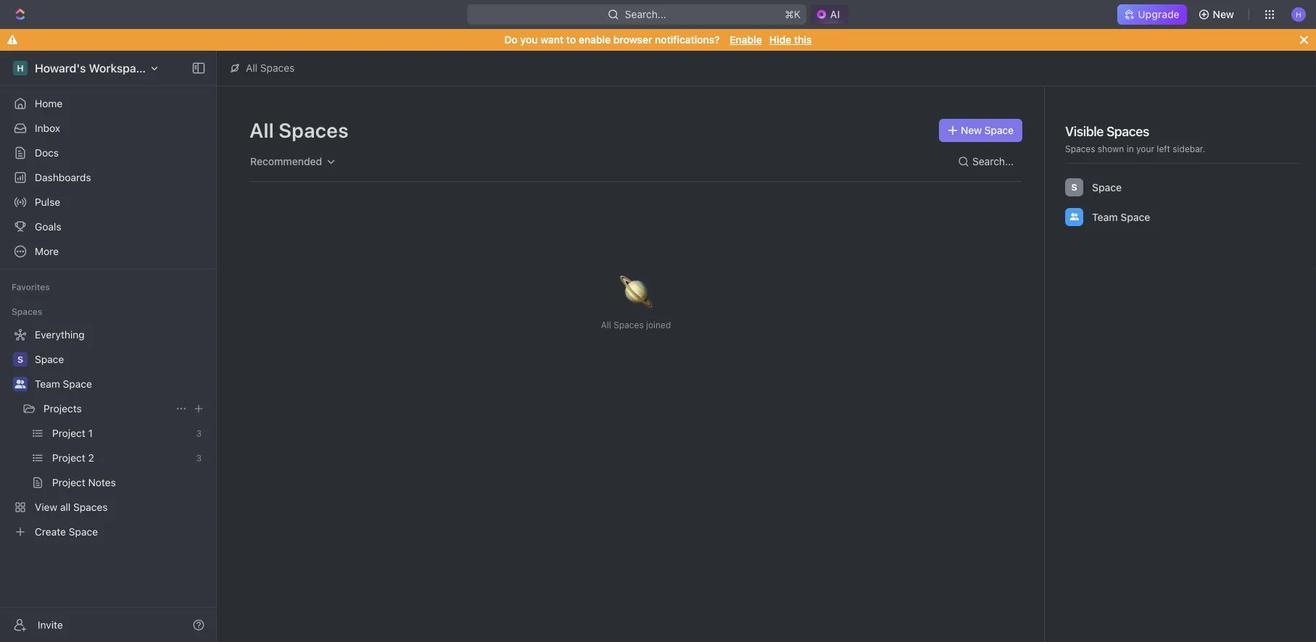 Task type: vqa. For each thing, say whether or not it's contained in the screenshot.
third the Project from the top
yes



Task type: locate. For each thing, give the bounding box(es) containing it.
1 vertical spatial search...
[[973, 156, 1014, 168]]

tree containing everything
[[6, 324, 210, 544]]

search...
[[625, 8, 666, 20], [973, 156, 1014, 168]]

workspace
[[89, 61, 149, 75]]

howard's
[[35, 61, 86, 75]]

1 vertical spatial h
[[17, 63, 24, 73]]

upgrade
[[1138, 8, 1180, 20]]

3
[[196, 429, 202, 439], [196, 453, 202, 464]]

new space button
[[939, 119, 1023, 142]]

0 vertical spatial search...
[[625, 8, 666, 20]]

1 vertical spatial all
[[250, 118, 274, 142]]

favorites
[[12, 282, 50, 292]]

3 project from the top
[[52, 477, 85, 489]]

team down the shown
[[1092, 211, 1118, 223]]

1 horizontal spatial new
[[1213, 8, 1235, 20]]

to
[[567, 34, 576, 46]]

pulse link
[[6, 191, 210, 214]]

space down view all spaces
[[69, 526, 98, 538]]

1 horizontal spatial search...
[[973, 156, 1014, 168]]

team up projects
[[35, 378, 60, 390]]

team space down in
[[1092, 211, 1151, 223]]

3 for 2
[[196, 453, 202, 464]]

left
[[1157, 144, 1171, 154]]

view all spaces
[[35, 502, 108, 514]]

h inside dropdown button
[[1296, 10, 1302, 18]]

2
[[88, 452, 94, 464]]

0 vertical spatial h
[[1296, 10, 1302, 18]]

projects link
[[44, 398, 170, 421]]

ai
[[831, 8, 840, 20]]

visible spaces spaces shown in your left sidebar.
[[1066, 123, 1206, 154]]

new right upgrade
[[1213, 8, 1235, 20]]

3 for 1
[[196, 429, 202, 439]]

1 horizontal spatial h
[[1296, 10, 1302, 18]]

inbox
[[35, 122, 60, 134]]

howard's workspace, , element
[[13, 61, 28, 75]]

view all spaces link
[[6, 496, 207, 519]]

project
[[52, 428, 85, 440], [52, 452, 85, 464], [52, 477, 85, 489]]

0 horizontal spatial team
[[35, 378, 60, 390]]

0 vertical spatial all spaces
[[246, 62, 295, 74]]

project 1 link
[[52, 422, 190, 445]]

1 horizontal spatial team space
[[1092, 211, 1151, 223]]

new up search... 'button' at top right
[[961, 124, 982, 136]]

search... inside 'button'
[[973, 156, 1014, 168]]

tree inside sidebar navigation
[[6, 324, 210, 544]]

0 vertical spatial project
[[52, 428, 85, 440]]

new for new
[[1213, 8, 1235, 20]]

1 vertical spatial user group image
[[15, 380, 26, 389]]

h
[[1296, 10, 1302, 18], [17, 63, 24, 73]]

0 horizontal spatial new
[[961, 124, 982, 136]]

space up search... 'button' at top right
[[985, 124, 1014, 136]]

project up view all spaces
[[52, 477, 85, 489]]

howard's workspace
[[35, 61, 149, 75]]

2 project from the top
[[52, 452, 85, 464]]

search... up do you want to enable browser notifications? enable hide this
[[625, 8, 666, 20]]

home
[[35, 98, 63, 110]]

in
[[1127, 144, 1134, 154]]

team
[[1092, 211, 1118, 223], [35, 378, 60, 390]]

2 3 from the top
[[196, 453, 202, 464]]

0 vertical spatial team
[[1092, 211, 1118, 223]]

1 vertical spatial team space
[[35, 378, 92, 390]]

docs
[[35, 147, 59, 159]]

project 2 link
[[52, 447, 190, 470]]

0 horizontal spatial team space
[[35, 378, 92, 390]]

docs link
[[6, 141, 210, 165]]

browser
[[614, 34, 653, 46]]

project left 1
[[52, 428, 85, 440]]

team space
[[1092, 211, 1151, 223], [35, 378, 92, 390]]

create space
[[35, 526, 98, 538]]

joined
[[646, 320, 671, 330]]

0 vertical spatial new
[[1213, 8, 1235, 20]]

search... down new space
[[973, 156, 1014, 168]]

0 horizontal spatial user group image
[[15, 380, 26, 389]]

enable
[[730, 34, 762, 46]]

1 vertical spatial team
[[35, 378, 60, 390]]

tree
[[6, 324, 210, 544]]

all spaces
[[246, 62, 295, 74], [250, 118, 349, 142]]

0 horizontal spatial h
[[17, 63, 24, 73]]

0 vertical spatial user group image
[[1070, 213, 1079, 221]]

team space up projects
[[35, 378, 92, 390]]

space
[[985, 124, 1014, 136], [1092, 181, 1122, 193], [1121, 211, 1151, 223], [35, 354, 64, 366], [63, 378, 92, 390], [69, 526, 98, 538]]

all
[[246, 62, 258, 74], [250, 118, 274, 142], [601, 320, 611, 330]]

user group image
[[1070, 213, 1079, 221], [15, 380, 26, 389]]

new button
[[1193, 3, 1243, 26]]

project 2
[[52, 452, 94, 464]]

everything link
[[6, 324, 207, 347]]

do you want to enable browser notifications? enable hide this
[[505, 34, 812, 46]]

do
[[505, 34, 518, 46]]

1 project from the top
[[52, 428, 85, 440]]

create space link
[[6, 521, 207, 544]]

2 vertical spatial project
[[52, 477, 85, 489]]

this
[[794, 34, 812, 46]]

your
[[1137, 144, 1155, 154]]

hide
[[770, 34, 792, 46]]

inbox link
[[6, 117, 210, 140]]

new
[[1213, 8, 1235, 20], [961, 124, 982, 136]]

project left 2
[[52, 452, 85, 464]]

0 vertical spatial 3
[[196, 429, 202, 439]]

1 horizontal spatial user group image
[[1070, 213, 1079, 221]]

1 3 from the top
[[196, 429, 202, 439]]

space down everything at the left bottom
[[35, 354, 64, 366]]

1 vertical spatial 3
[[196, 453, 202, 464]]

goals link
[[6, 215, 210, 239]]

1 vertical spatial new
[[961, 124, 982, 136]]

1 vertical spatial project
[[52, 452, 85, 464]]

spaces
[[260, 62, 295, 74], [279, 118, 349, 142], [1107, 123, 1150, 139], [1066, 144, 1096, 154], [12, 307, 42, 317], [614, 320, 644, 330], [73, 502, 108, 514]]

you
[[521, 34, 538, 46]]

space inside button
[[985, 124, 1014, 136]]

recommended
[[250, 156, 322, 168]]

sidebar.
[[1173, 144, 1206, 154]]

dashboards link
[[6, 166, 210, 189]]



Task type: describe. For each thing, give the bounding box(es) containing it.
recommended button
[[244, 149, 343, 174]]

new for new space
[[961, 124, 982, 136]]

goals
[[35, 221, 61, 233]]

project for project notes
[[52, 477, 85, 489]]

dashboards
[[35, 172, 91, 184]]

notifications?
[[655, 34, 720, 46]]

s
[[17, 355, 23, 365]]

visible
[[1066, 123, 1104, 139]]

0 vertical spatial team space
[[1092, 211, 1151, 223]]

space down in
[[1121, 211, 1151, 223]]

ai button
[[810, 4, 849, 25]]

view
[[35, 502, 57, 514]]

new space
[[961, 124, 1014, 136]]

1 vertical spatial all spaces
[[250, 118, 349, 142]]

space inside "link"
[[35, 354, 64, 366]]

project 1
[[52, 428, 93, 440]]

pulse
[[35, 196, 60, 208]]

upgrade link
[[1118, 4, 1187, 25]]

space, , element
[[13, 353, 28, 367]]

space link
[[35, 348, 207, 371]]

0 vertical spatial all
[[246, 62, 258, 74]]

notes
[[88, 477, 116, 489]]

project for project 1
[[52, 428, 85, 440]]

space down the shown
[[1092, 181, 1122, 193]]

h button
[[1288, 3, 1311, 26]]

home link
[[6, 92, 210, 115]]

everything
[[35, 329, 85, 341]]

space up projects
[[63, 378, 92, 390]]

team space link
[[35, 373, 207, 396]]

invite
[[38, 620, 63, 631]]

projects
[[44, 403, 82, 415]]

shown
[[1098, 144, 1125, 154]]

want
[[541, 34, 564, 46]]

more button
[[6, 240, 210, 263]]

project notes link
[[52, 472, 207, 495]]

⌘k
[[785, 8, 801, 20]]

h inside sidebar navigation
[[17, 63, 24, 73]]

search... button
[[952, 150, 1023, 173]]

user group image inside sidebar navigation
[[15, 380, 26, 389]]

more
[[35, 246, 59, 258]]

create
[[35, 526, 66, 538]]

favorites button
[[6, 279, 56, 296]]

2 vertical spatial all
[[601, 320, 611, 330]]

project notes
[[52, 477, 116, 489]]

team space inside sidebar navigation
[[35, 378, 92, 390]]

0 horizontal spatial search...
[[625, 8, 666, 20]]

sidebar navigation
[[0, 51, 220, 643]]

enable
[[579, 34, 611, 46]]

team inside sidebar navigation
[[35, 378, 60, 390]]

all
[[60, 502, 71, 514]]

all spaces joined
[[601, 320, 671, 330]]

project for project 2
[[52, 452, 85, 464]]

1 horizontal spatial team
[[1092, 211, 1118, 223]]

1
[[88, 428, 93, 440]]



